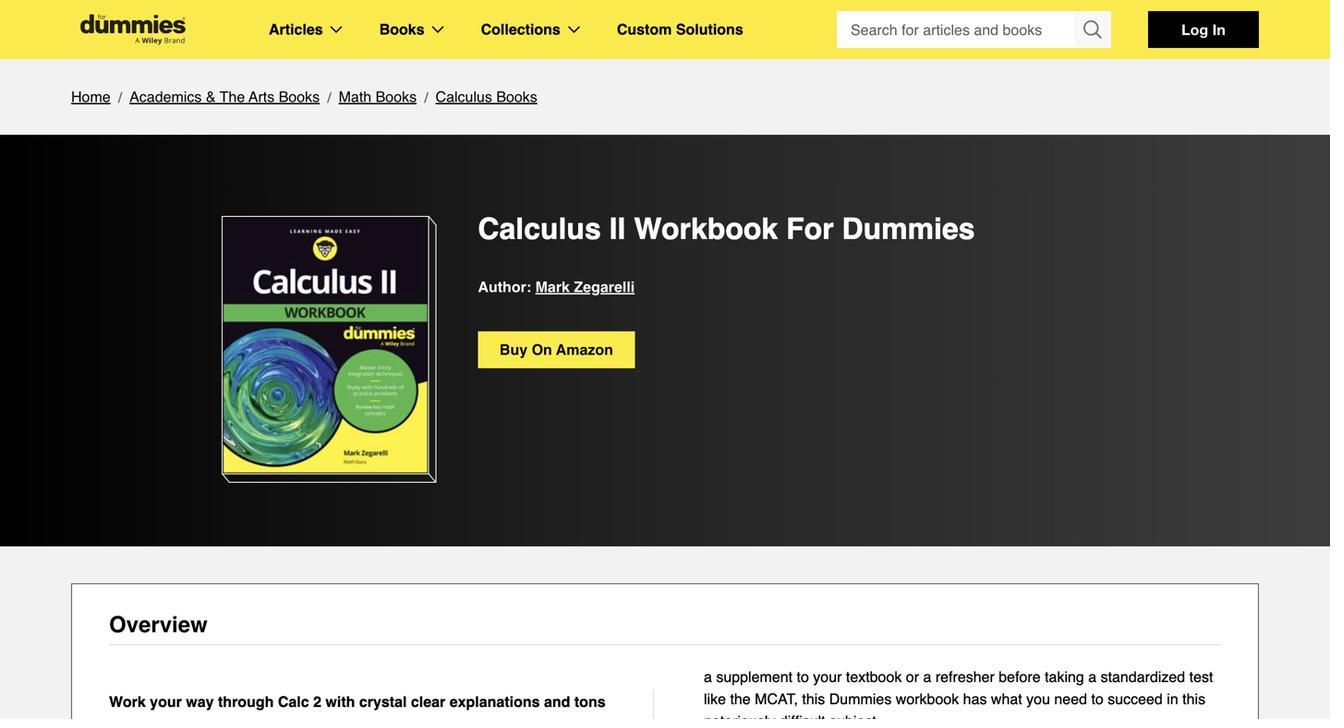 Task type: vqa. For each thing, say whether or not it's contained in the screenshot.
configuration.
no



Task type: locate. For each thing, give the bounding box(es) containing it.
this
[[802, 691, 825, 708], [1183, 691, 1206, 708]]

books right math
[[376, 88, 417, 105]]

calculus up mark
[[478, 212, 601, 246]]

0 horizontal spatial your
[[150, 694, 182, 711]]

calculus for calculus ii workbook for dummies
[[478, 212, 601, 246]]

calculus down open book categories icon
[[436, 88, 492, 105]]

practice
[[127, 718, 184, 720]]

books inside calculus books link
[[497, 88, 538, 105]]

1 vertical spatial your
[[150, 694, 182, 711]]

notoriously
[[704, 713, 776, 720]]

a up the like on the right
[[704, 669, 712, 686]]

books down collections
[[497, 88, 538, 105]]

0 horizontal spatial to
[[797, 669, 809, 686]]

math
[[339, 88, 372, 105]]

1 horizontal spatial to
[[1092, 691, 1104, 708]]

subject.
[[830, 713, 881, 720]]

to
[[797, 669, 809, 686], [1092, 691, 1104, 708]]

open article categories image
[[331, 26, 343, 33]]

to up mcat, at the right
[[797, 669, 809, 686]]

home link
[[71, 85, 111, 109]]

0 vertical spatial dummies
[[842, 212, 975, 246]]

books
[[380, 21, 425, 38], [279, 88, 320, 105], [376, 88, 417, 105], [497, 88, 538, 105]]

&
[[206, 88, 216, 105]]

open book categories image
[[432, 26, 444, 33]]

your
[[813, 669, 842, 686], [150, 694, 182, 711]]

work your way through calc 2 with crystal clear explanations and tons of practice
[[109, 694, 606, 720]]

your up difficult
[[813, 669, 842, 686]]

supplement
[[716, 669, 793, 686]]

1 this from the left
[[802, 691, 825, 708]]

home
[[71, 88, 111, 105]]

author: mark zegarelli
[[478, 279, 635, 296]]

this right in at the right bottom of the page
[[1183, 691, 1206, 708]]

in
[[1167, 691, 1179, 708]]

need
[[1055, 691, 1088, 708]]

group
[[837, 11, 1112, 48]]

your inside a supplement to your textbook or a refresher before taking a standardized test like the mcat, this dummies workbook has what you need to succeed in this notoriously difficult subject.
[[813, 669, 842, 686]]

arts
[[249, 88, 275, 105]]

workbook
[[634, 212, 778, 246]]

dummies
[[842, 212, 975, 246], [830, 691, 892, 708]]

buy on amazon
[[500, 341, 613, 359]]

calculus
[[436, 88, 492, 105], [478, 212, 601, 246]]

cookie consent banner dialog
[[0, 635, 1331, 720]]

to right "need"
[[1092, 691, 1104, 708]]

books right arts
[[279, 88, 320, 105]]

math books link
[[339, 85, 417, 109]]

0 vertical spatial your
[[813, 669, 842, 686]]

solutions
[[676, 21, 744, 38]]

way
[[186, 694, 214, 711]]

1 vertical spatial calculus
[[478, 212, 601, 246]]

through
[[218, 694, 274, 711]]

in
[[1213, 21, 1226, 38]]

log in
[[1182, 21, 1226, 38]]

1 horizontal spatial your
[[813, 669, 842, 686]]

the
[[220, 88, 245, 105]]

calc
[[278, 694, 309, 711]]

amazon
[[556, 341, 613, 359]]

calculus ii workbook for dummies book cover image
[[222, 216, 429, 475]]

2 horizontal spatial a
[[1089, 669, 1097, 686]]

1 horizontal spatial a
[[924, 669, 932, 686]]

this up difficult
[[802, 691, 825, 708]]

books left open book categories icon
[[380, 21, 425, 38]]

calculus books
[[436, 88, 538, 105]]

2 this from the left
[[1183, 691, 1206, 708]]

zegarelli
[[574, 279, 635, 296]]

collections
[[481, 21, 561, 38]]

a right the or
[[924, 669, 932, 686]]

workbook
[[896, 691, 959, 708]]

1 vertical spatial dummies
[[830, 691, 892, 708]]

your inside work your way through calc 2 with crystal clear explanations and tons of practice
[[150, 694, 182, 711]]

logo image
[[71, 14, 195, 45]]

calculus inside calculus books link
[[436, 88, 492, 105]]

calculus ii workbook for dummies
[[478, 212, 975, 246]]

a
[[704, 669, 712, 686], [924, 669, 932, 686], [1089, 669, 1097, 686]]

for
[[786, 212, 834, 246]]

you
[[1027, 691, 1051, 708]]

your up practice
[[150, 694, 182, 711]]

buy on amazon link
[[478, 332, 635, 369]]

explanations
[[450, 694, 540, 711]]

0 horizontal spatial this
[[802, 691, 825, 708]]

clear
[[411, 694, 446, 711]]

academics & the arts books link
[[129, 85, 320, 109]]

crystal
[[359, 694, 407, 711]]

a right taking
[[1089, 669, 1097, 686]]

0 vertical spatial calculus
[[436, 88, 492, 105]]

0 horizontal spatial a
[[704, 669, 712, 686]]

test
[[1190, 669, 1214, 686]]

1 horizontal spatial this
[[1183, 691, 1206, 708]]

author:
[[478, 279, 531, 296]]



Task type: describe. For each thing, give the bounding box(es) containing it.
the
[[730, 691, 751, 708]]

standardized
[[1101, 669, 1186, 686]]

on
[[532, 341, 552, 359]]

2 a from the left
[[924, 669, 932, 686]]

books inside math books link
[[376, 88, 417, 105]]

mark zegarelli link
[[536, 275, 635, 299]]

before
[[999, 669, 1041, 686]]

work
[[109, 694, 146, 711]]

dummies inside a supplement to your textbook or a refresher before taking a standardized test like the mcat, this dummies workbook has what you need to succeed in this notoriously difficult subject.
[[830, 691, 892, 708]]

Search for articles and books text field
[[837, 11, 1077, 48]]

custom solutions
[[617, 21, 744, 38]]

3 a from the left
[[1089, 669, 1097, 686]]

mcat,
[[755, 691, 798, 708]]

articles
[[269, 21, 323, 38]]

textbook
[[846, 669, 902, 686]]

a supplement to your textbook or a refresher before taking a standardized test like the mcat, this dummies workbook has what you need to succeed in this notoriously difficult subject.
[[704, 669, 1214, 720]]

open collections list image
[[568, 26, 580, 33]]

custom solutions link
[[617, 18, 744, 42]]

what
[[991, 691, 1023, 708]]

and
[[544, 694, 571, 711]]

1 vertical spatial to
[[1092, 691, 1104, 708]]

calculus books link
[[436, 85, 538, 109]]

mark
[[536, 279, 570, 296]]

difficult
[[780, 713, 826, 720]]

books inside academics & the arts books link
[[279, 88, 320, 105]]

log
[[1182, 21, 1209, 38]]

log in link
[[1149, 11, 1260, 48]]

has
[[964, 691, 987, 708]]

2
[[313, 694, 322, 711]]

refresher
[[936, 669, 995, 686]]

ii
[[610, 212, 626, 246]]

like
[[704, 691, 726, 708]]

custom
[[617, 21, 672, 38]]

academics & the arts books
[[129, 88, 320, 105]]

1 a from the left
[[704, 669, 712, 686]]

buy
[[500, 341, 528, 359]]

academics
[[129, 88, 202, 105]]

calculus for calculus books
[[436, 88, 492, 105]]

or
[[906, 669, 919, 686]]

overview
[[109, 613, 208, 638]]

tons
[[575, 694, 606, 711]]

succeed
[[1108, 691, 1163, 708]]

0 vertical spatial to
[[797, 669, 809, 686]]

taking
[[1045, 669, 1085, 686]]

math books
[[339, 88, 417, 105]]

of
[[109, 718, 123, 720]]

with
[[326, 694, 355, 711]]



